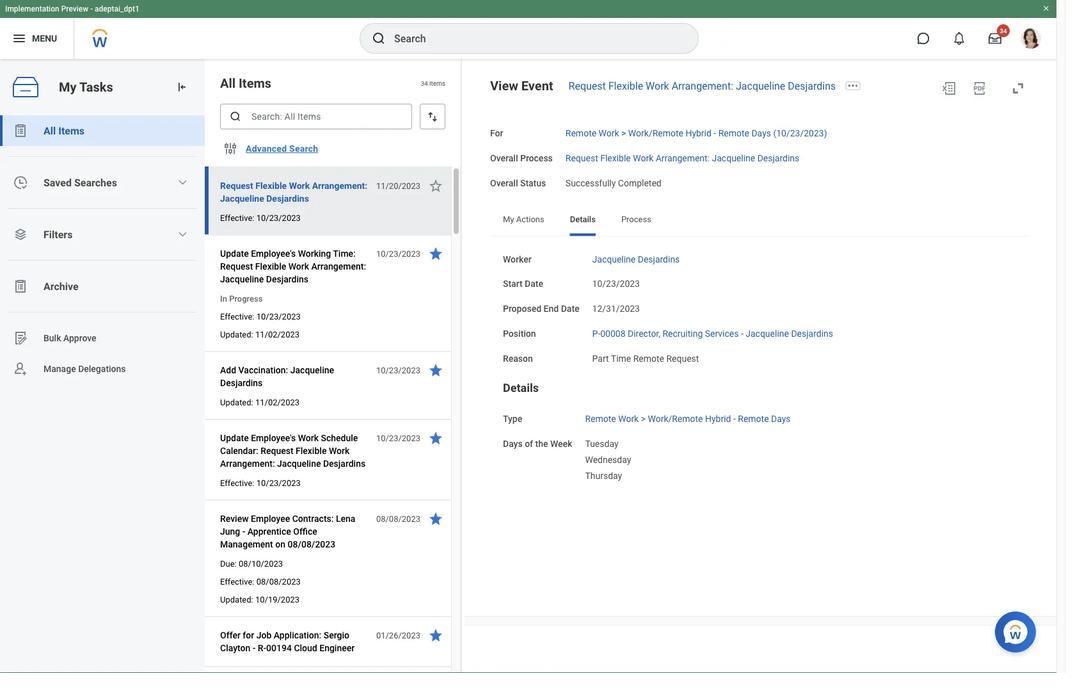 Task type: describe. For each thing, give the bounding box(es) containing it.
p-00008 director, recruiting services - jacqueline desjardins
[[593, 328, 834, 339]]

items inside 'item list' "element"
[[239, 76, 272, 91]]

0 horizontal spatial date
[[525, 279, 544, 289]]

fullscreen image
[[1011, 81, 1027, 96]]

jacqueline desjardins link
[[593, 251, 680, 264]]

work left schedule on the bottom left
[[298, 433, 319, 443]]

12/31/2023
[[593, 303, 640, 314]]

jacqueline inside button
[[220, 193, 264, 204]]

menu
[[32, 33, 57, 44]]

details group
[[503, 380, 1019, 482]]

updated: for update employee's working time: request flexible work arrangement: jacqueline desjardins
[[220, 329, 253, 339]]

desjardins inside jacqueline desjardins link
[[638, 254, 680, 264]]

work up remote work > work/remote hybrid - remote days (10/23/2023) link
[[646, 80, 670, 92]]

saved
[[44, 176, 72, 189]]

bulk approve
[[44, 333, 96, 343]]

overall status
[[491, 178, 546, 188]]

update employee's working time: request flexible work arrangement: jacqueline desjardins button
[[220, 246, 370, 287]]

for
[[491, 128, 504, 139]]

my actions
[[503, 214, 545, 224]]

items inside button
[[58, 125, 85, 137]]

request inside the update employee's work schedule calendar: request flexible work arrangement: jacqueline desjardins
[[261, 445, 294, 456]]

0 vertical spatial 08/08/2023
[[376, 514, 421, 524]]

star image for arrangement:
[[428, 178, 444, 193]]

details inside group
[[503, 381, 539, 395]]

tasks
[[79, 79, 113, 95]]

archive button
[[0, 271, 205, 302]]

- inside review employee contracts: lena jung - apprentice office management on 08/08/2023
[[243, 526, 246, 537]]

clipboard image
[[13, 123, 28, 138]]

menu button
[[0, 18, 74, 59]]

export to excel image
[[942, 81, 957, 96]]

director,
[[628, 328, 661, 339]]

employee's for request
[[251, 433, 296, 443]]

due: 08/10/2023
[[220, 559, 283, 568]]

(10/23/2023)
[[774, 128, 828, 139]]

> for remote work > work/remote hybrid - remote days (10/23/2023)
[[622, 128, 627, 139]]

request inside update employee's working time: request flexible work arrangement: jacqueline desjardins
[[220, 261, 253, 272]]

review employee contracts: lena jung - apprentice office management on 08/08/2023
[[220, 513, 356, 549]]

01/26/2023
[[376, 630, 421, 640]]

star image for lena
[[428, 511, 444, 526]]

request flexible work arrangement: jacqueline desjardins inside request flexible work arrangement: jacqueline desjardins button
[[220, 180, 368, 204]]

notifications large image
[[954, 32, 966, 45]]

time
[[611, 353, 632, 364]]

perspective image
[[13, 227, 28, 242]]

application:
[[274, 630, 322, 640]]

process inside tab list
[[622, 214, 652, 224]]

desjardins inside update employee's working time: request flexible work arrangement: jacqueline desjardins
[[266, 274, 309, 284]]

manage delegations link
[[0, 354, 205, 384]]

actions
[[517, 214, 545, 224]]

Search Workday  search field
[[394, 24, 672, 53]]

> for remote work > work/remote hybrid - remote days
[[641, 414, 646, 424]]

items
[[430, 79, 446, 87]]

arrangement: inside the update employee's work schedule calendar: request flexible work arrangement: jacqueline desjardins
[[220, 458, 275, 469]]

34 button
[[982, 24, 1011, 53]]

add vaccination: jacqueline desjardins
[[220, 365, 334, 388]]

engineer
[[320, 643, 355, 653]]

my for my actions
[[503, 214, 515, 224]]

chevron down image for filters
[[178, 229, 188, 240]]

jacqueline right 'services'
[[746, 328, 790, 339]]

1 updated: 11/02/2023 from the top
[[220, 329, 300, 339]]

remote work > work/remote hybrid - remote days
[[586, 414, 791, 424]]

- for position
[[742, 328, 744, 339]]

- for for
[[714, 128, 717, 139]]

update for update employee's work schedule calendar: request flexible work arrangement: jacqueline desjardins
[[220, 433, 249, 443]]

request inside "request flexible work arrangement: jacqueline desjardins"
[[220, 180, 253, 191]]

clipboard image
[[13, 279, 28, 294]]

proposed end date
[[503, 303, 580, 314]]

my for my tasks
[[59, 79, 77, 95]]

overall for overall process
[[491, 153, 518, 163]]

request up successfully on the top right
[[566, 153, 599, 163]]

jacqueline up (10/23/2023) at the top of the page
[[736, 80, 786, 92]]

on
[[276, 539, 286, 549]]

filters button
[[0, 219, 205, 250]]

effective: 10/23/2023 for employee's
[[220, 478, 301, 488]]

my tasks
[[59, 79, 113, 95]]

in progress
[[220, 294, 263, 303]]

view event
[[491, 78, 554, 93]]

request inside part time remote request element
[[667, 353, 700, 364]]

contracts:
[[292, 513, 334, 524]]

end
[[544, 303, 559, 314]]

recruiting
[[663, 328, 703, 339]]

proposed
[[503, 303, 542, 314]]

office
[[293, 526, 318, 537]]

updated: 10/19/2023
[[220, 595, 300, 604]]

part time remote request element
[[593, 351, 700, 364]]

preview
[[61, 4, 88, 13]]

days of the week
[[503, 439, 573, 449]]

tab list containing my actions
[[491, 205, 1032, 236]]

apprentice
[[248, 526, 291, 537]]

2 11/02/2023 from the top
[[255, 397, 300, 407]]

implementation
[[5, 4, 59, 13]]

jacqueline inside update employee's working time: request flexible work arrangement: jacqueline desjardins
[[220, 274, 264, 284]]

saved searches button
[[0, 167, 205, 198]]

event
[[522, 78, 554, 93]]

part
[[593, 353, 609, 364]]

week
[[551, 439, 573, 449]]

completed
[[619, 178, 662, 188]]

all inside 'item list' "element"
[[220, 76, 236, 91]]

vaccination:
[[239, 365, 288, 375]]

r-
[[258, 643, 266, 653]]

working
[[298, 248, 331, 259]]

work inside button
[[289, 180, 310, 191]]

calendar:
[[220, 445, 259, 456]]

transformation import image
[[175, 81, 188, 94]]

wednesday
[[586, 454, 632, 465]]

request flexible work arrangement: jacqueline desjardins link for process
[[566, 150, 800, 163]]

update for update employee's working time: request flexible work arrangement: jacqueline desjardins
[[220, 248, 249, 259]]

jacqueline down remote work > work/remote hybrid - remote days (10/23/2023)
[[712, 153, 756, 163]]

position
[[503, 328, 536, 339]]

remote work > work/remote hybrid - remote days (10/23/2023) link
[[566, 126, 828, 139]]

review employee contracts: lena jung - apprentice office management on 08/08/2023 button
[[220, 511, 370, 552]]

2 star image from the top
[[428, 362, 444, 378]]

1 horizontal spatial date
[[561, 303, 580, 314]]

all items button
[[0, 115, 205, 146]]

1 11/02/2023 from the top
[[255, 329, 300, 339]]

4 effective: from the top
[[220, 577, 255, 586]]

update employee's work schedule calendar: request flexible work arrangement: jacqueline desjardins
[[220, 433, 366, 469]]

successfully completed
[[566, 178, 662, 188]]

desjardins inside request flexible work arrangement: jacqueline desjardins button
[[267, 193, 309, 204]]

status
[[521, 178, 546, 188]]

Search: All Items text field
[[220, 104, 412, 129]]

implementation preview -   adeptai_dpt1
[[5, 4, 140, 13]]

34 items
[[421, 79, 446, 87]]

desjardins inside the update employee's work schedule calendar: request flexible work arrangement: jacqueline desjardins
[[323, 458, 366, 469]]

reason
[[503, 353, 533, 364]]



Task type: vqa. For each thing, say whether or not it's contained in the screenshot.
external
no



Task type: locate. For each thing, give the bounding box(es) containing it.
0 vertical spatial all items
[[220, 76, 272, 91]]

2 vertical spatial effective: 10/23/2023
[[220, 478, 301, 488]]

chevron down image inside saved searches "dropdown button"
[[178, 177, 188, 188]]

effective: down request flexible work arrangement: jacqueline desjardins button
[[220, 213, 255, 223]]

job
[[257, 630, 272, 640]]

effective: down due:
[[220, 577, 255, 586]]

2 vertical spatial days
[[503, 439, 523, 449]]

hybrid for remote work > work/remote hybrid - remote days (10/23/2023)
[[686, 128, 712, 139]]

overall status element
[[566, 170, 662, 189]]

request flexible work arrangement: jacqueline desjardins link for event
[[569, 80, 837, 92]]

sort image
[[427, 110, 439, 123]]

overall down the for
[[491, 153, 518, 163]]

remote work > work/remote hybrid - remote days link
[[586, 411, 791, 424]]

updated:
[[220, 329, 253, 339], [220, 397, 253, 407], [220, 595, 253, 604]]

2 vertical spatial star image
[[428, 430, 444, 446]]

1 horizontal spatial search image
[[371, 31, 387, 46]]

arrangement: down time: at the top of page
[[312, 261, 366, 272]]

tab list
[[491, 205, 1032, 236]]

star image for work
[[428, 430, 444, 446]]

update inside the update employee's work schedule calendar: request flexible work arrangement: jacqueline desjardins
[[220, 433, 249, 443]]

0 vertical spatial search image
[[371, 31, 387, 46]]

overall left status at the top of the page
[[491, 178, 518, 188]]

time:
[[333, 248, 356, 259]]

0 horizontal spatial all items
[[44, 125, 85, 137]]

1 vertical spatial updated: 11/02/2023
[[220, 397, 300, 407]]

jacqueline inside the update employee's work schedule calendar: request flexible work arrangement: jacqueline desjardins
[[277, 458, 321, 469]]

0 horizontal spatial process
[[521, 153, 553, 163]]

1 horizontal spatial all items
[[220, 76, 272, 91]]

10/19/2023
[[255, 595, 300, 604]]

arrangement: up remote work > work/remote hybrid - remote days (10/23/2023) link
[[672, 80, 734, 92]]

2 star image from the top
[[428, 511, 444, 526]]

work down working
[[289, 261, 309, 272]]

employee's inside the update employee's work schedule calendar: request flexible work arrangement: jacqueline desjardins
[[251, 433, 296, 443]]

arrangement: down search
[[312, 180, 368, 191]]

1 horizontal spatial >
[[641, 414, 646, 424]]

> inside remote work > work/remote hybrid - remote days (10/23/2023) link
[[622, 128, 627, 139]]

offer for job application: sergio clayton ‎- r-00194 cloud engineer
[[220, 630, 355, 653]]

2 chevron down image from the top
[[178, 229, 188, 240]]

1 vertical spatial search image
[[229, 110, 242, 123]]

list containing all items
[[0, 115, 205, 384]]

advanced
[[246, 143, 287, 154]]

cloud
[[294, 643, 317, 653]]

menu banner
[[0, 0, 1057, 59]]

offer for job application: sergio clayton ‎- r-00194 cloud engineer button
[[220, 628, 370, 656]]

2 overall from the top
[[491, 178, 518, 188]]

‎-
[[253, 643, 256, 653]]

user plus image
[[13, 361, 28, 377]]

2 updated: 11/02/2023 from the top
[[220, 397, 300, 407]]

hybrid inside details group
[[706, 414, 732, 424]]

jung
[[220, 526, 240, 537]]

0 vertical spatial update
[[220, 248, 249, 259]]

advanced search
[[246, 143, 318, 154]]

1 overall from the top
[[491, 153, 518, 163]]

1 chevron down image from the top
[[178, 177, 188, 188]]

approve
[[63, 333, 96, 343]]

tuesday element
[[586, 436, 619, 449]]

3 star image from the top
[[428, 430, 444, 446]]

request flexible work arrangement: jacqueline desjardins link up remote work > work/remote hybrid - remote days (10/23/2023) link
[[569, 80, 837, 92]]

2 effective: from the top
[[220, 312, 255, 321]]

add
[[220, 365, 236, 375]]

details inside tab list
[[570, 214, 596, 224]]

add vaccination: jacqueline desjardins button
[[220, 362, 370, 391]]

0 vertical spatial items
[[239, 76, 272, 91]]

1 vertical spatial my
[[503, 214, 515, 224]]

1 effective: 10/23/2023 from the top
[[220, 213, 301, 223]]

work down search
[[289, 180, 310, 191]]

updated: for review employee contracts: lena jung - apprentice office management on 08/08/2023
[[220, 595, 253, 604]]

11/02/2023
[[255, 329, 300, 339], [255, 397, 300, 407]]

type
[[503, 414, 523, 424]]

0 vertical spatial effective: 10/23/2023
[[220, 213, 301, 223]]

overall for overall status
[[491, 178, 518, 188]]

1 vertical spatial employee's
[[251, 433, 296, 443]]

date right end
[[561, 303, 580, 314]]

0 vertical spatial star image
[[428, 178, 444, 193]]

jacqueline up in progress
[[220, 274, 264, 284]]

request flexible work arrangement: jacqueline desjardins down remote work > work/remote hybrid - remote days (10/23/2023)
[[566, 153, 800, 163]]

08/08/2023 inside review employee contracts: lena jung - apprentice office management on 08/08/2023
[[288, 539, 336, 549]]

request up in progress
[[220, 261, 253, 272]]

profile logan mcneil image
[[1021, 28, 1042, 51]]

1 vertical spatial request flexible work arrangement: jacqueline desjardins
[[566, 153, 800, 163]]

services
[[706, 328, 739, 339]]

0 vertical spatial date
[[525, 279, 544, 289]]

chevron down image
[[178, 177, 188, 188], [178, 229, 188, 240]]

request flexible work arrangement: jacqueline desjardins link down remote work > work/remote hybrid - remote days (10/23/2023)
[[566, 150, 800, 163]]

start date element
[[593, 271, 640, 290]]

08/08/2023 up 10/19/2023
[[257, 577, 301, 586]]

update up in progress
[[220, 248, 249, 259]]

close environment banner image
[[1043, 4, 1051, 12]]

0 vertical spatial my
[[59, 79, 77, 95]]

2 update from the top
[[220, 433, 249, 443]]

1 effective: from the top
[[220, 213, 255, 223]]

all items inside button
[[44, 125, 85, 137]]

0 horizontal spatial my
[[59, 79, 77, 95]]

start date
[[503, 279, 544, 289]]

0 vertical spatial chevron down image
[[178, 177, 188, 188]]

0 horizontal spatial 34
[[421, 79, 428, 87]]

0 vertical spatial all
[[220, 76, 236, 91]]

employee's inside update employee's working time: request flexible work arrangement: jacqueline desjardins
[[251, 248, 296, 259]]

0 vertical spatial days
[[752, 128, 772, 139]]

arrangement:
[[672, 80, 734, 92], [656, 153, 710, 163], [312, 180, 368, 191], [312, 261, 366, 272], [220, 458, 275, 469]]

0 vertical spatial 11/02/2023
[[255, 329, 300, 339]]

3 updated: from the top
[[220, 595, 253, 604]]

effective: 10/23/2023
[[220, 213, 301, 223], [220, 312, 301, 321], [220, 478, 301, 488]]

2 vertical spatial 08/08/2023
[[257, 577, 301, 586]]

2 horizontal spatial days
[[772, 414, 791, 424]]

effective: 10/23/2023 down request flexible work arrangement: jacqueline desjardins button
[[220, 213, 301, 223]]

0 vertical spatial details
[[570, 214, 596, 224]]

saved searches
[[44, 176, 117, 189]]

flexible inside button
[[256, 180, 287, 191]]

of
[[525, 439, 534, 449]]

1 vertical spatial update
[[220, 433, 249, 443]]

0 vertical spatial hybrid
[[686, 128, 712, 139]]

star image
[[428, 178, 444, 193], [428, 511, 444, 526], [428, 628, 444, 643]]

request down configure image
[[220, 180, 253, 191]]

schedule
[[321, 433, 358, 443]]

1 horizontal spatial items
[[239, 76, 272, 91]]

- inside details group
[[734, 414, 736, 424]]

0 horizontal spatial >
[[622, 128, 627, 139]]

my left tasks
[[59, 79, 77, 95]]

desjardins inside "add vaccination: jacqueline desjardins"
[[220, 378, 263, 388]]

1 vertical spatial star image
[[428, 511, 444, 526]]

filters
[[44, 228, 73, 240]]

effective: 10/23/2023 for flexible
[[220, 213, 301, 223]]

1 star image from the top
[[428, 246, 444, 261]]

1 update from the top
[[220, 248, 249, 259]]

- inside the menu banner
[[90, 4, 93, 13]]

delegations
[[78, 364, 126, 374]]

1 vertical spatial >
[[641, 414, 646, 424]]

chevron down image for saved searches
[[178, 177, 188, 188]]

updated: down in progress
[[220, 329, 253, 339]]

justify image
[[12, 31, 27, 46]]

date right start
[[525, 279, 544, 289]]

1 horizontal spatial details
[[570, 214, 596, 224]]

my inside tab list
[[503, 214, 515, 224]]

all inside button
[[44, 125, 56, 137]]

0 vertical spatial employee's
[[251, 248, 296, 259]]

0 horizontal spatial items
[[58, 125, 85, 137]]

flexible inside the update employee's work schedule calendar: request flexible work arrangement: jacqueline desjardins
[[296, 445, 327, 456]]

updated: 11/02/2023 down "add vaccination: jacqueline desjardins"
[[220, 397, 300, 407]]

updated: down add
[[220, 397, 253, 407]]

proposed end date element
[[593, 296, 640, 315]]

process up status at the top of the page
[[521, 153, 553, 163]]

view
[[491, 78, 519, 93]]

1 vertical spatial details
[[503, 381, 539, 395]]

1 horizontal spatial process
[[622, 214, 652, 224]]

inbox large image
[[989, 32, 1002, 45]]

effective: 10/23/2023 down progress
[[220, 312, 301, 321]]

request flexible work arrangement: jacqueline desjardins up remote work > work/remote hybrid - remote days (10/23/2023) link
[[569, 80, 837, 92]]

1 vertical spatial process
[[622, 214, 652, 224]]

1 vertical spatial date
[[561, 303, 580, 314]]

work up the tuesday element
[[619, 414, 639, 424]]

effective: 08/08/2023
[[220, 577, 301, 586]]

1 employee's from the top
[[251, 248, 296, 259]]

0 vertical spatial request flexible work arrangement: jacqueline desjardins link
[[569, 80, 837, 92]]

> up items selected "list"
[[641, 414, 646, 424]]

updated: down effective: 08/08/2023
[[220, 595, 253, 604]]

lena
[[336, 513, 356, 524]]

1 vertical spatial 34
[[421, 79, 428, 87]]

effective: down calendar:
[[220, 478, 255, 488]]

request flexible work arrangement: jacqueline desjardins
[[569, 80, 837, 92], [566, 153, 800, 163], [220, 180, 368, 204]]

for
[[243, 630, 254, 640]]

all items inside 'item list' "element"
[[220, 76, 272, 91]]

jacqueline right vaccination:
[[291, 365, 334, 375]]

work up completed
[[634, 153, 654, 163]]

the
[[536, 439, 549, 449]]

jacqueline
[[736, 80, 786, 92], [712, 153, 756, 163], [220, 193, 264, 204], [593, 254, 636, 264], [220, 274, 264, 284], [746, 328, 790, 339], [291, 365, 334, 375], [277, 458, 321, 469]]

> inside remote work > work/remote hybrid - remote days link
[[641, 414, 646, 424]]

arrangement: inside update employee's working time: request flexible work arrangement: jacqueline desjardins
[[312, 261, 366, 272]]

3 effective: 10/23/2023 from the top
[[220, 478, 301, 488]]

details button
[[503, 381, 539, 395]]

list
[[0, 115, 205, 384]]

request right calendar:
[[261, 445, 294, 456]]

arrangement: down remote work > work/remote hybrid - remote days (10/23/2023)
[[656, 153, 710, 163]]

days for remote work > work/remote hybrid - remote days (10/23/2023)
[[752, 128, 772, 139]]

08/08/2023 right lena
[[376, 514, 421, 524]]

request flexible work arrangement: jacqueline desjardins button
[[220, 178, 370, 206]]

1 vertical spatial updated:
[[220, 397, 253, 407]]

1 vertical spatial work/remote
[[648, 414, 704, 424]]

manage
[[44, 364, 76, 374]]

0 horizontal spatial days
[[503, 439, 523, 449]]

10/23/2023
[[257, 213, 301, 223], [376, 249, 421, 258], [593, 279, 640, 289], [257, 312, 301, 321], [376, 365, 421, 375], [376, 433, 421, 443], [257, 478, 301, 488]]

0 vertical spatial star image
[[428, 246, 444, 261]]

08/08/2023 down office
[[288, 539, 336, 549]]

my
[[59, 79, 77, 95], [503, 214, 515, 224]]

rename image
[[13, 330, 28, 346]]

2 vertical spatial updated:
[[220, 595, 253, 604]]

effective: down in progress
[[220, 312, 255, 321]]

request flexible work arrangement: jacqueline desjardins for view event
[[569, 80, 837, 92]]

00194
[[266, 643, 292, 653]]

wednesday element
[[586, 452, 632, 465]]

employee's for flexible
[[251, 248, 296, 259]]

11/02/2023 down "add vaccination: jacqueline desjardins"
[[255, 397, 300, 407]]

34 for 34 items
[[421, 79, 428, 87]]

work/remote for remote work > work/remote hybrid - remote days (10/23/2023)
[[629, 128, 684, 139]]

star image
[[428, 246, 444, 261], [428, 362, 444, 378], [428, 430, 444, 446]]

1 vertical spatial days
[[772, 414, 791, 424]]

search image
[[371, 31, 387, 46], [229, 110, 242, 123]]

tuesday
[[586, 439, 619, 449]]

all items
[[220, 76, 272, 91], [44, 125, 85, 137]]

2 vertical spatial request flexible work arrangement: jacqueline desjardins
[[220, 180, 368, 204]]

1 horizontal spatial all
[[220, 76, 236, 91]]

1 vertical spatial overall
[[491, 178, 518, 188]]

2 employee's from the top
[[251, 433, 296, 443]]

effective: 10/23/2023 up employee
[[220, 478, 301, 488]]

0 vertical spatial updated: 11/02/2023
[[220, 329, 300, 339]]

request down the recruiting
[[667, 353, 700, 364]]

days for remote work > work/remote hybrid - remote days
[[772, 414, 791, 424]]

1 vertical spatial hybrid
[[706, 414, 732, 424]]

adeptai_dpt1
[[95, 4, 140, 13]]

1 vertical spatial 11/02/2023
[[255, 397, 300, 407]]

1 horizontal spatial days
[[752, 128, 772, 139]]

days
[[752, 128, 772, 139], [772, 414, 791, 424], [503, 439, 523, 449]]

0 vertical spatial request flexible work arrangement: jacqueline desjardins
[[569, 80, 837, 92]]

0 vertical spatial overall
[[491, 153, 518, 163]]

0 horizontal spatial all
[[44, 125, 56, 137]]

employee's up calendar:
[[251, 433, 296, 443]]

desjardins inside p-00008 director, recruiting services - jacqueline desjardins link
[[792, 328, 834, 339]]

update up calendar:
[[220, 433, 249, 443]]

items selected list
[[586, 436, 652, 482]]

> up overall status element
[[622, 128, 627, 139]]

34 left items
[[421, 79, 428, 87]]

clayton
[[220, 643, 251, 653]]

all right the transformation import icon
[[220, 76, 236, 91]]

work down schedule on the bottom left
[[329, 445, 350, 456]]

1 horizontal spatial 34
[[1000, 27, 1008, 35]]

review
[[220, 513, 249, 524]]

jacqueline down configure image
[[220, 193, 264, 204]]

11/02/2023 up vaccination:
[[255, 329, 300, 339]]

1 vertical spatial star image
[[428, 362, 444, 378]]

items
[[239, 76, 272, 91], [58, 125, 85, 137]]

34 left the profile logan mcneil icon at the top of the page
[[1000, 27, 1008, 35]]

34 inside button
[[1000, 27, 1008, 35]]

my left the actions at the top of the page
[[503, 214, 515, 224]]

34 inside 'item list' "element"
[[421, 79, 428, 87]]

update inside update employee's working time: request flexible work arrangement: jacqueline desjardins
[[220, 248, 249, 259]]

work/remote for remote work > work/remote hybrid - remote days
[[648, 414, 704, 424]]

jacqueline down schedule on the bottom left
[[277, 458, 321, 469]]

3 star image from the top
[[428, 628, 444, 643]]

34 for 34
[[1000, 27, 1008, 35]]

remote
[[566, 128, 597, 139], [719, 128, 750, 139], [634, 353, 665, 364], [586, 414, 617, 424], [739, 414, 770, 424]]

1 star image from the top
[[428, 178, 444, 193]]

process down completed
[[622, 214, 652, 224]]

1 vertical spatial all
[[44, 125, 56, 137]]

1 vertical spatial chevron down image
[[178, 229, 188, 240]]

arrangement: down calendar:
[[220, 458, 275, 469]]

>
[[622, 128, 627, 139], [641, 414, 646, 424]]

2 updated: from the top
[[220, 397, 253, 407]]

all right clipboard image on the left of the page
[[44, 125, 56, 137]]

details down successfully on the top right
[[570, 214, 596, 224]]

thursday element
[[586, 468, 623, 481]]

1 vertical spatial all items
[[44, 125, 85, 137]]

0 vertical spatial work/remote
[[629, 128, 684, 139]]

work inside update employee's working time: request flexible work arrangement: jacqueline desjardins
[[289, 261, 309, 272]]

request right the event
[[569, 80, 606, 92]]

1 vertical spatial items
[[58, 125, 85, 137]]

2 effective: 10/23/2023 from the top
[[220, 312, 301, 321]]

jacqueline inside "add vaccination: jacqueline desjardins"
[[291, 365, 334, 375]]

1 updated: from the top
[[220, 329, 253, 339]]

0 vertical spatial 34
[[1000, 27, 1008, 35]]

00008
[[601, 328, 626, 339]]

employee's
[[251, 248, 296, 259], [251, 433, 296, 443]]

star image for arrangement:
[[428, 246, 444, 261]]

1 vertical spatial request flexible work arrangement: jacqueline desjardins link
[[566, 150, 800, 163]]

request flexible work arrangement: jacqueline desjardins down search
[[220, 180, 368, 204]]

2 vertical spatial star image
[[428, 628, 444, 643]]

flexible inside update employee's working time: request flexible work arrangement: jacqueline desjardins
[[255, 261, 286, 272]]

employee
[[251, 513, 290, 524]]

employee's left working
[[251, 248, 296, 259]]

3 effective: from the top
[[220, 478, 255, 488]]

0 horizontal spatial details
[[503, 381, 539, 395]]

request flexible work arrangement: jacqueline desjardins for overall process
[[566, 153, 800, 163]]

34
[[1000, 27, 1008, 35], [421, 79, 428, 87]]

update
[[220, 248, 249, 259], [220, 433, 249, 443]]

- for type
[[734, 414, 736, 424]]

manage delegations
[[44, 364, 126, 374]]

jacqueline up start date element
[[593, 254, 636, 264]]

updated: 11/02/2023 up vaccination:
[[220, 329, 300, 339]]

due:
[[220, 559, 237, 568]]

arrangement: inside button
[[312, 180, 368, 191]]

details down reason
[[503, 381, 539, 395]]

1 vertical spatial 08/08/2023
[[288, 539, 336, 549]]

management
[[220, 539, 273, 549]]

1 horizontal spatial my
[[503, 214, 515, 224]]

searches
[[74, 176, 117, 189]]

bulk approve link
[[0, 323, 205, 354]]

item list element
[[205, 59, 462, 673]]

11/20/2023
[[376, 181, 421, 191]]

clock check image
[[13, 175, 28, 190]]

p-
[[593, 328, 601, 339]]

p-00008 director, recruiting services - jacqueline desjardins link
[[593, 326, 834, 339]]

view printable version (pdf) image
[[973, 81, 988, 96]]

work up overall status element
[[599, 128, 620, 139]]

configure image
[[223, 141, 238, 156]]

advanced search button
[[241, 136, 324, 161]]

work inside details group
[[619, 414, 639, 424]]

start
[[503, 279, 523, 289]]

my tasks element
[[0, 59, 205, 673]]

0 vertical spatial updated:
[[220, 329, 253, 339]]

0 horizontal spatial search image
[[229, 110, 242, 123]]

hybrid for remote work > work/remote hybrid - remote days
[[706, 414, 732, 424]]

0 vertical spatial process
[[521, 153, 553, 163]]

update employee's work schedule calendar: request flexible work arrangement: jacqueline desjardins button
[[220, 430, 370, 471]]

1 vertical spatial effective: 10/23/2023
[[220, 312, 301, 321]]

0 vertical spatial >
[[622, 128, 627, 139]]

thursday
[[586, 470, 623, 481]]

work/remote inside details group
[[648, 414, 704, 424]]

sergio
[[324, 630, 350, 640]]



